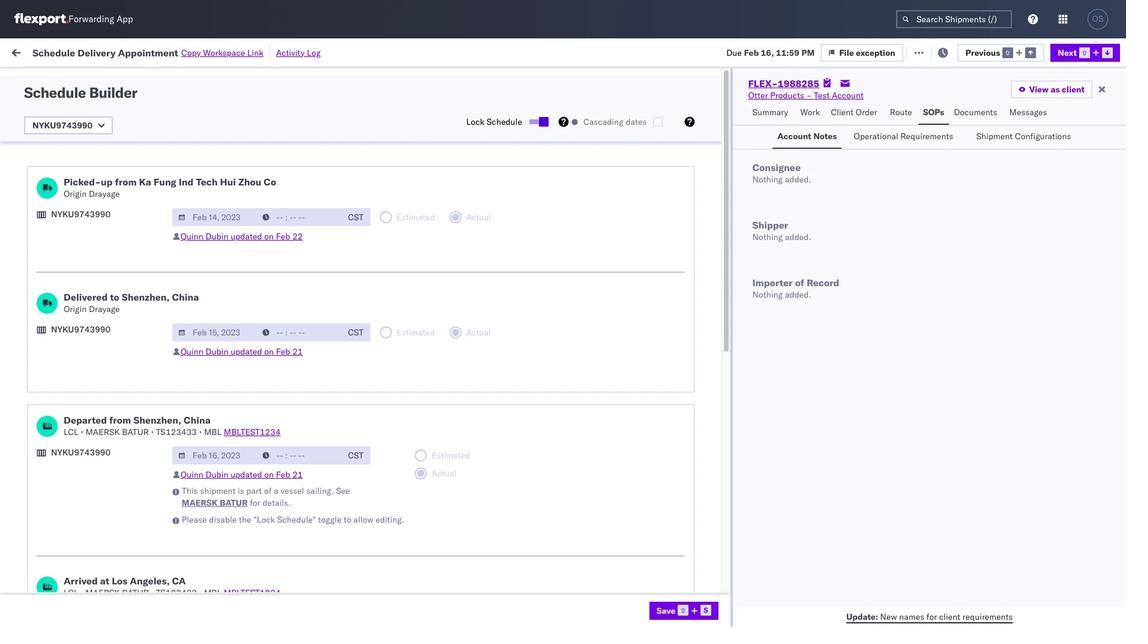 Task type: locate. For each thing, give the bounding box(es) containing it.
mmm d, yyyy text field for co
[[172, 208, 257, 226]]

client right 'as'
[[1062, 84, 1085, 95]]

1 vertical spatial ag
[[719, 362, 731, 373]]

8 resize handle column header from the left
[[797, 93, 812, 627]]

lagerfeld for schedule delivery appointment
[[619, 520, 655, 531]]

2 b.v from the top
[[708, 547, 721, 558]]

0 vertical spatial air
[[367, 150, 378, 161]]

2 vertical spatial of
[[264, 486, 272, 497]]

numbers inside container numbers
[[818, 103, 848, 112]]

1 horizontal spatial airport
[[78, 129, 105, 140]]

1 c/o from the top
[[723, 520, 738, 531]]

21 up vessel
[[293, 470, 303, 480]]

1 vertical spatial of
[[80, 361, 87, 372]]

12:00 am pst, feb 25, 2023
[[193, 335, 308, 346]]

-- : -- -- text field
[[256, 208, 341, 226]]

shipment configurations button
[[972, 125, 1082, 149]]

link
[[247, 47, 264, 58]]

schedule pickup from los angeles, ca link
[[28, 90, 171, 114], [28, 196, 171, 220], [28, 249, 171, 273], [28, 381, 171, 405], [28, 407, 171, 431], [28, 434, 171, 458], [28, 566, 171, 590]]

0 vertical spatial karl
[[602, 520, 617, 531]]

1 vertical spatial confirm pickup from los angeles, ca button
[[28, 302, 171, 327]]

as
[[1051, 84, 1060, 95]]

to right delivered
[[110, 291, 119, 303]]

upload inside button
[[28, 361, 55, 372]]

10:44 am pst, mar 3, 2023 for schedule pickup from amsterdam airport schiphol, haarlemmermeer, netherlands
[[193, 547, 304, 558]]

0 vertical spatial c/o
[[723, 520, 738, 531]]

nothing down importer
[[753, 289, 783, 300]]

schedule delivery appointment link for air
[[28, 519, 148, 531]]

1 vertical spatial flex-2150210
[[741, 362, 803, 373]]

2 horizontal spatial for
[[927, 612, 937, 622]]

0 horizontal spatial otter
[[602, 600, 621, 610]]

fcl for schedule delivery appointment
[[394, 467, 410, 478]]

0 vertical spatial mbltest1234 button
[[224, 427, 281, 438]]

-- : -- -- text field
[[256, 324, 341, 342], [256, 447, 341, 465]]

2 10:44 am pst, mar 3, 2023 from the top
[[193, 547, 304, 558]]

1 horizontal spatial for
[[250, 498, 260, 509]]

file down search shipments (/) text field on the right top of the page
[[921, 47, 936, 57]]

mbl inside arrived at los angeles, ca lcl • maersk batur • ts123433 • mbl mbltest1234
[[204, 588, 222, 599]]

of left a
[[264, 486, 272, 497]]

2001714 up consignee nothing added.
[[767, 150, 803, 161]]

quinn down "picked-up from ka fung ind tech hui zhou co origin drayage"
[[181, 231, 204, 242]]

3 air from the top
[[367, 547, 378, 558]]

flex-1911408
[[741, 283, 803, 293], [741, 335, 803, 346]]

1911408
[[767, 283, 803, 293], [767, 335, 803, 346]]

at left link
[[239, 47, 247, 57]]

2 flex-1911408 from the top
[[741, 335, 803, 346]]

filtered
[[12, 74, 41, 84]]

7 schedule pickup from los angeles, ca link from the top
[[28, 566, 171, 590]]

0 vertical spatial 1911408
[[767, 283, 803, 293]]

16,
[[761, 47, 774, 58]]

7 schedule pickup from los angeles, ca from the top
[[28, 567, 162, 589]]

2001714 down 'summary'
[[767, 124, 803, 135]]

karl lagerfeld international b.v c/o bleckmann for schedule pickup from amsterdam airport schiphol, haarlemmermeer, netherlands
[[602, 547, 783, 558]]

10:44 am pst, mar 3, 2023 for schedule delivery appointment
[[193, 520, 304, 531]]

0 horizontal spatial to
[[110, 291, 119, 303]]

2 mawb1234 from the top
[[896, 150, 943, 161]]

1 vertical spatial 3,
[[273, 547, 281, 558]]

dubin for ts123433
[[206, 470, 229, 480]]

7 ocean from the top
[[367, 467, 392, 478]]

0 vertical spatial maersk
[[86, 427, 120, 438]]

nyku9743990 for departed from shenzhen, china
[[51, 447, 111, 458]]

23,
[[271, 283, 284, 293]]

upload customs clearance documents link
[[28, 170, 171, 194]]

- inside 'link'
[[807, 90, 812, 101]]

1 bleckmann from the top
[[740, 520, 783, 531]]

lcl inside the departed from shenzhen, china lcl • maersk batur • ts123433 • mbl mbltest1234
[[64, 427, 78, 438]]

pickup inside schedule pickup from amsterdam airport schiphol, haarlemmermeer, netherlands
[[65, 540, 91, 551]]

quinn up the this
[[181, 470, 204, 480]]

2 7:30 from the top
[[193, 230, 212, 240]]

Search Shipments (/) text field
[[896, 10, 1012, 28]]

0 vertical spatial flex-1977428
[[741, 203, 803, 214]]

otter inside 'link'
[[748, 90, 768, 101]]

0 vertical spatial nothing
[[753, 174, 783, 185]]

1 lagerfeld from the top
[[619, 520, 655, 531]]

•
[[81, 427, 83, 438], [151, 427, 154, 438], [199, 427, 202, 438], [81, 588, 83, 599], [151, 588, 154, 599], [199, 588, 202, 599]]

client down mabltest12345
[[940, 612, 961, 622]]

quinn dubin updated on feb 21 down the 12:00 am pst, feb 25, 2023
[[181, 346, 303, 357]]

confirm pickup from los angeles, ca button for bookings test consignee
[[28, 275, 171, 301]]

upload for upload proof of delivery
[[28, 361, 55, 372]]

: left ready
[[87, 74, 89, 83]]

2 vertical spatial 3,
[[272, 573, 280, 584]]

11:59 up mmm d, yyyy text box
[[193, 283, 217, 293]]

1 2097290 from the top
[[767, 520, 803, 531]]

1977428 for schedule pickup from los angeles, ca
[[767, 203, 803, 214]]

dubin down tech
[[206, 231, 229, 242]]

1 vertical spatial confirm pickup from los angeles, ca
[[28, 302, 157, 325]]

3, for amsterdam
[[273, 547, 281, 558]]

1 vertical spatial 12:00
[[193, 335, 217, 346]]

schedule pickup from los angeles, ca button up delivered
[[28, 249, 171, 274]]

international for schedule delivery appointment
[[657, 520, 706, 531]]

nyku9743990 for delivered to shenzhen, china
[[51, 324, 111, 335]]

3 quinn from the top
[[181, 470, 204, 480]]

MMM D, YYYY text field
[[172, 208, 257, 226], [172, 447, 257, 465]]

schedule pickup from los angeles, ca link down "upload proof of delivery" button
[[28, 407, 171, 431]]

1 2060357 from the top
[[767, 573, 803, 584]]

please disable the "lock schedule" toggle to allow editing.
[[182, 515, 405, 525]]

mbl down 11:59 pm pst, feb 27, 2023
[[204, 427, 222, 438]]

4 schedule pickup from los angeles, ca button from the top
[[28, 407, 171, 433]]

air for hong kong sar china
[[367, 547, 378, 558]]

digital down 'summary'
[[738, 124, 763, 135]]

updated up is on the bottom left of page
[[231, 470, 262, 480]]

file exception down search shipments (/) text field on the right top of the page
[[921, 47, 977, 57]]

10:44
[[193, 520, 217, 531], [193, 547, 217, 558]]

1 2, from the top
[[272, 415, 280, 425]]

1911408 down 1891264
[[767, 283, 803, 293]]

on left 22
[[264, 231, 274, 242]]

0 vertical spatial ag
[[719, 177, 731, 188]]

11:59 up 'shipment'
[[193, 467, 217, 478]]

2 vertical spatial quinn
[[181, 470, 204, 480]]

am left 25,
[[219, 335, 233, 346]]

message (0)
[[162, 47, 211, 57]]

3 honeywell from the top
[[602, 309, 641, 320]]

mmm d, yyyy text field up quinn dubin updated on feb 22 'button'
[[172, 208, 257, 226]]

risk
[[249, 47, 263, 57]]

updated left 22
[[231, 231, 262, 242]]

karl lagerfeld international b.v c/o bleckmann
[[602, 520, 783, 531], [602, 547, 783, 558]]

b.v
[[708, 520, 721, 531], [708, 547, 721, 558]]

nothing inside consignee nothing added.
[[753, 174, 783, 185]]

flex-2001714 down 'summary'
[[741, 124, 803, 135]]

quinn dubin updated on feb 22 button
[[181, 231, 303, 242]]

2 ocean fcl from the top
[[367, 388, 410, 399]]

schedule delivery appointment for ocean lcl
[[28, 229, 148, 240]]

delivery for ocean fcl schedule delivery appointment link
[[65, 467, 96, 478]]

21 down the 12:00 am pst, feb 25, 2023
[[293, 346, 303, 357]]

12:00 for 12:00 am pst, feb 25, 2023
[[193, 335, 217, 346]]

schedule inside "schedule pickup from los angeles international airport"
[[28, 117, 63, 128]]

3,
[[273, 520, 281, 531], [273, 547, 281, 558], [272, 573, 280, 584]]

schedule pickup from los angeles, ca button down the "upload customs clearance documents" button
[[28, 196, 171, 221]]

1 karl lagerfeld international b.v c/o bleckmann from the top
[[602, 520, 783, 531]]

1 vertical spatial 21,
[[266, 230, 279, 240]]

1 vertical spatial air
[[367, 520, 378, 531]]

1 nothing from the top
[[753, 174, 783, 185]]

2 honeywell - test account from the top
[[602, 230, 701, 240]]

on
[[705, 177, 717, 188], [705, 362, 717, 373]]

from inside "schedule pickup from los angeles international airport"
[[93, 117, 111, 128]]

2 vertical spatial international
[[657, 547, 706, 558]]

shenzhen, for to
[[122, 291, 170, 303]]

picked-
[[64, 176, 101, 188]]

upload inside upload customs clearance documents
[[28, 170, 55, 181]]

for down part
[[250, 498, 260, 509]]

1 vertical spatial 21
[[293, 470, 303, 480]]

honeywell - test account for confirm pickup from los angeles, ca
[[602, 309, 701, 320]]

thailand for schedule pickup from los angeles international airport
[[446, 124, 479, 135]]

1 vertical spatial integration test account - western digital
[[602, 150, 763, 161]]

1 updated from the top
[[231, 231, 262, 242]]

2150210 up 1919147
[[767, 362, 803, 373]]

ts123433 inside arrived at los angeles, ca lcl • maersk batur • ts123433 • mbl mbltest1234
[[156, 588, 197, 599]]

nothing inside importer of record nothing added.
[[753, 289, 783, 300]]

message
[[162, 47, 195, 57]]

drayage inside delivered to shenzhen, china origin drayage
[[89, 304, 120, 315]]

account inside 'link'
[[832, 90, 864, 101]]

5 schedule pickup from los angeles, ca from the top
[[28, 408, 162, 431]]

1 horizontal spatial of
[[264, 486, 272, 497]]

quinn dubin updated on feb 21 button for delivered to shenzhen, china
[[181, 346, 303, 357]]

2 updated from the top
[[231, 346, 262, 357]]

1 vertical spatial western
[[705, 150, 736, 161]]

0 vertical spatial documents
[[954, 107, 998, 118]]

0 vertical spatial dubin
[[206, 231, 229, 242]]

0 vertical spatial 12:00
[[193, 177, 217, 188]]

work down otter products - test account 'link'
[[801, 107, 820, 118]]

1 ts123433 from the top
[[156, 427, 197, 438]]

0 vertical spatial at
[[239, 47, 247, 57]]

for inside this shipment is part of a vessel sailing. see maersk batur for details.
[[250, 498, 260, 509]]

schedule pickup from los angeles, ca link down schiphol,
[[28, 566, 171, 590]]

ca for second 'schedule pickup from los angeles, ca' link from the bottom of the page
[[28, 446, 39, 457]]

added. down record
[[785, 289, 812, 300]]

10:44 am pst, mar 3, 2023
[[193, 520, 304, 531], [193, 547, 304, 558]]

maersk down the this
[[182, 498, 218, 509]]

to left the allow
[[344, 515, 351, 525]]

1 vertical spatial honeywell - test account
[[602, 230, 701, 240]]

3 honeywell - test account from the top
[[602, 309, 701, 320]]

shenzhen, inside delivered to shenzhen, china origin drayage
[[122, 291, 170, 303]]

1 confirm pickup from los angeles, ca from the top
[[28, 276, 157, 299]]

departed from shenzhen, china lcl • maersk batur • ts123433 • mbl mbltest1234
[[64, 414, 281, 438]]

21, for schedule delivery appointment
[[266, 230, 279, 240]]

lcl for confirm pickup from los angeles, ca
[[394, 309, 409, 320]]

0 vertical spatial thailand
[[446, 124, 479, 135]]

schedule pickup from los angeles international airport
[[28, 117, 159, 140]]

added. up 1891264
[[785, 232, 812, 243]]

upload for upload customs clearance documents
[[28, 170, 55, 181]]

karl
[[602, 520, 617, 531], [602, 547, 617, 558]]

schedule delivery appointment button for ocean lcl
[[28, 228, 148, 242]]

ka
[[139, 176, 151, 188]]

flex-1988285
[[748, 77, 820, 89], [741, 98, 803, 108]]

0 vertical spatial 2150210
[[767, 177, 803, 188]]

1 am from the top
[[219, 335, 233, 346]]

copy workspace link button
[[181, 47, 264, 58]]

5 schedule delivery appointment link from the top
[[28, 519, 148, 531]]

1 vertical spatial documents
[[28, 182, 71, 193]]

0 vertical spatial karl lagerfeld international b.v c/o bleckmann
[[602, 520, 783, 531]]

2 upload from the top
[[28, 361, 55, 372]]

3 fcl from the top
[[394, 441, 410, 452]]

angeles
[[129, 117, 159, 128]]

schedule inside schedule pickup from amsterdam airport schiphol, haarlemmermeer, netherlands
[[28, 540, 63, 551]]

exception down search shipments (/) text field on the right top of the page
[[938, 47, 977, 57]]

cst for ts123433
[[348, 450, 364, 461]]

MMM D, YYYY text field
[[172, 324, 257, 342]]

confirm inside button
[[28, 335, 58, 346]]

1 flex-1977428 from the top
[[741, 203, 803, 214]]

schedule pickup from los angeles, ca button down "upload proof of delivery" button
[[28, 407, 171, 433]]

mbltest1234 button down 11:59 pm pst, feb 27, 2023
[[224, 427, 281, 438]]

shenzhen, inside the departed from shenzhen, china lcl • maersk batur • ts123433 • mbl mbltest1234
[[133, 414, 181, 426]]

schedule pickup from los angeles, ca down schiphol,
[[28, 567, 162, 589]]

1 thailand from the top
[[446, 124, 479, 135]]

0 vertical spatial upload
[[28, 170, 55, 181]]

file up the container
[[840, 47, 854, 58]]

3 ocean fcl from the top
[[367, 441, 410, 452]]

2150210
[[767, 177, 803, 188], [767, 362, 803, 373]]

account
[[832, 90, 864, 101], [663, 124, 695, 135], [778, 131, 812, 142], [663, 150, 695, 161], [663, 177, 695, 188], [669, 203, 701, 214], [669, 230, 701, 240], [669, 309, 701, 320], [663, 362, 695, 373]]

added. inside shipper nothing added.
[[785, 232, 812, 243]]

my
[[12, 44, 31, 60]]

los inside arrived at los angeles, ca lcl • maersk batur • ts123433 • mbl mbltest1234
[[112, 575, 128, 587]]

schedule pickup from los angeles, ca down the "upload customs clearance documents" button
[[28, 197, 162, 219]]

feb
[[744, 47, 759, 58], [255, 150, 269, 161], [255, 177, 269, 188], [249, 203, 264, 214], [249, 230, 264, 240], [276, 231, 290, 242], [255, 283, 269, 293], [255, 335, 270, 346], [276, 346, 290, 357], [255, 388, 269, 399], [276, 470, 290, 480]]

shenzhen, for from
[[133, 414, 181, 426]]

10:44 down maersk batur link
[[193, 520, 217, 531]]

flex-2001714 for schedule delivery appointment
[[741, 150, 803, 161]]

7:30 pm pst, feb 21, 2023 for schedule delivery appointment
[[193, 230, 302, 240]]

schedule pickup from los angeles, ca down ready
[[28, 91, 162, 114]]

otter right the id
[[748, 90, 768, 101]]

on
[[294, 47, 304, 57], [264, 231, 274, 242], [264, 346, 274, 357], [264, 470, 274, 480]]

10:44 am pst, mar 3, 2023 up 11:59 pm pst, mar 3, 2023
[[193, 547, 304, 558]]

nothing down shipper
[[753, 232, 783, 243]]

2 western from the top
[[705, 150, 736, 161]]

mbl/mawb numbers
[[896, 98, 969, 107]]

copy
[[181, 47, 201, 58]]

otter products - test account link
[[748, 89, 864, 101]]

1 flex-2001714 from the top
[[741, 124, 803, 135]]

1 vertical spatial ts123433
[[156, 588, 197, 599]]

1 vertical spatial 1977428
[[767, 230, 803, 240]]

schedule pickup from los angeles, ca button down schiphol,
[[28, 566, 171, 591]]

1 mawb1234 from the top
[[896, 124, 943, 135]]

1 vertical spatial 2001714
[[767, 150, 803, 161]]

2 ocean from the top
[[367, 230, 392, 240]]

1 vertical spatial bleckmann
[[740, 547, 783, 558]]

from inside the departed from shenzhen, china lcl • maersk batur • ts123433 • mbl mbltest1234
[[109, 414, 131, 426]]

flex-2001714 up consignee nothing added.
[[741, 150, 803, 161]]

dubin down mmm d, yyyy text box
[[206, 346, 229, 357]]

for for update:
[[927, 612, 937, 622]]

None checkbox
[[530, 119, 546, 124]]

2 7:30 pm pst, feb 21, 2023 from the top
[[193, 230, 302, 240]]

mbltest1234 inside arrived at los angeles, ca lcl • maersk batur • ts123433 • mbl mbltest1234
[[224, 588, 281, 599]]

21, for schedule pickup from los angeles, ca
[[266, 203, 279, 214]]

2 on from the top
[[705, 362, 717, 373]]

0 vertical spatial mmm d, yyyy text field
[[172, 208, 257, 226]]

nothing up shipper
[[753, 174, 783, 185]]

0 horizontal spatial :
[[87, 74, 89, 83]]

confirm for 12:00 am pst, feb 25, 2023
[[28, 335, 58, 346]]

hong kong sar china
[[446, 547, 531, 558]]

1988285 down flex-1988285 link
[[767, 98, 803, 108]]

1 vertical spatial upload
[[28, 361, 55, 372]]

schedule delivery appointment button for air
[[28, 519, 148, 532]]

confirm pickup from los angeles, ca link
[[28, 275, 171, 299], [28, 302, 171, 326]]

quinn dubin updated on feb 21 up is on the bottom left of page
[[181, 470, 303, 480]]

1 vertical spatial cst
[[348, 327, 364, 338]]

details.
[[263, 498, 291, 509]]

schedule builder
[[24, 83, 137, 101]]

mbl inside the departed from shenzhen, china lcl • maersk batur • ts123433 • mbl mbltest1234
[[204, 427, 222, 438]]

documents down customs
[[28, 182, 71, 193]]

21, down co
[[266, 203, 279, 214]]

dubin for co
[[206, 231, 229, 242]]

nyku9743990 for picked-up from ka fung ind tech hui zhou co
[[51, 209, 111, 220]]

delivery for second schedule delivery appointment link from the bottom of the page
[[65, 493, 96, 504]]

21 for departed from shenzhen, china
[[293, 470, 303, 480]]

lock
[[466, 116, 485, 127]]

1 vertical spatial maersk
[[182, 498, 218, 509]]

1 vertical spatial confirm
[[28, 302, 58, 313]]

numbers
[[940, 98, 969, 107], [818, 103, 848, 112]]

2023
[[286, 150, 307, 161], [286, 177, 307, 188], [281, 203, 302, 214], [281, 230, 302, 240], [286, 283, 307, 293], [287, 335, 308, 346], [286, 388, 307, 399], [282, 415, 303, 425], [282, 441, 303, 452], [282, 467, 303, 478], [282, 494, 303, 505], [283, 520, 304, 531], [283, 547, 304, 558], [282, 573, 303, 584]]

schedule pickup from los angeles, ca link up delivered
[[28, 249, 171, 273]]

0 vertical spatial b.v
[[708, 520, 721, 531]]

0 vertical spatial quinn
[[181, 231, 204, 242]]

flex-2097290 for schedule delivery appointment
[[741, 520, 803, 531]]

updated
[[231, 231, 262, 242], [231, 346, 262, 357], [231, 470, 262, 480]]

schedule pickup from los angeles, ca down departed
[[28, 434, 162, 457]]

1 -- : -- -- text field from the top
[[256, 324, 341, 342]]

account inside button
[[778, 131, 812, 142]]

0 vertical spatial 10:44
[[193, 520, 217, 531]]

updated down the 12:00 am pst, feb 25, 2023
[[231, 346, 262, 357]]

mawb1234 for schedule delivery appointment
[[896, 150, 943, 161]]

2 vertical spatial air
[[367, 547, 378, 558]]

added. down account notes button
[[785, 174, 812, 185]]

0 vertical spatial 2001714
[[767, 124, 803, 135]]

0 horizontal spatial numbers
[[818, 103, 848, 112]]

confirm delivery
[[28, 335, 91, 346]]

2 vertical spatial nothing
[[753, 289, 783, 300]]

1911408 for 11:59 pm pst, feb 23, 2023
[[767, 283, 803, 293]]

ocean lcl
[[367, 203, 409, 214], [367, 230, 409, 240], [367, 309, 409, 320]]

activity
[[276, 47, 305, 58]]

3 schedule delivery appointment from the top
[[28, 467, 148, 478]]

1 integration test account - western digital from the top
[[602, 124, 763, 135]]

2 mmm d, yyyy text field from the top
[[172, 447, 257, 465]]

11:59 up the departed from shenzhen, china lcl • maersk batur • ts123433 • mbl mbltest1234
[[193, 388, 217, 399]]

for up builder
[[115, 74, 125, 83]]

1 vertical spatial mawb1234
[[896, 150, 943, 161]]

1 horizontal spatial otter
[[748, 90, 768, 101]]

3 flex-1977428 from the top
[[741, 309, 803, 320]]

of
[[795, 277, 805, 289], [80, 361, 87, 372], [264, 486, 272, 497]]

1 horizontal spatial to
[[344, 515, 351, 525]]

c/o for schedule pickup from amsterdam airport schiphol, haarlemmermeer, netherlands
[[723, 547, 738, 558]]

activity log
[[276, 47, 321, 58]]

at inside arrived at los angeles, ca lcl • maersk batur • ts123433 • mbl mbltest1234
[[100, 575, 109, 587]]

allow
[[354, 515, 374, 525]]

flex-1988285 up products
[[748, 77, 820, 89]]

honeywell
[[602, 203, 641, 214], [602, 230, 641, 240], [602, 309, 641, 320]]

flex-2150210 up shipper
[[741, 177, 803, 188]]

: for status
[[87, 74, 89, 83]]

on down 25,
[[264, 346, 274, 357]]

ts123433
[[156, 427, 197, 438], [156, 588, 197, 599]]

1 vertical spatial confirm pickup from los angeles, ca link
[[28, 302, 171, 326]]

1 vertical spatial karl lagerfeld international b.v c/o bleckmann
[[602, 547, 783, 558]]

0 vertical spatial -- : -- -- text field
[[256, 324, 341, 342]]

record
[[807, 277, 840, 289]]

10:44 down please
[[193, 547, 217, 558]]

otter
[[748, 90, 768, 101], [602, 600, 621, 610]]

2 -- : -- -- text field from the top
[[256, 447, 341, 465]]

to inside delivered to shenzhen, china origin drayage
[[110, 291, 119, 303]]

2 2001714 from the top
[[767, 150, 803, 161]]

flex-1977428 down importer
[[741, 309, 803, 320]]

0 vertical spatial drayage
[[89, 189, 120, 199]]

delivery for schedule delivery appointment link for ocean lcl
[[65, 229, 96, 240]]

quinn down mmm d, yyyy text box
[[181, 346, 204, 357]]

numbers for mbl/mawb numbers
[[940, 98, 969, 107]]

0 horizontal spatial file
[[840, 47, 854, 58]]

flex-2060357 button
[[722, 570, 806, 587], [722, 570, 806, 587], [722, 597, 806, 613], [722, 597, 806, 613]]

1 vertical spatial updated
[[231, 346, 262, 357]]

2 21 from the top
[[293, 470, 303, 480]]

drayage down up
[[89, 189, 120, 199]]

snoozed
[[251, 74, 279, 83]]

view
[[1030, 84, 1049, 95]]

builder
[[89, 83, 137, 101]]

flex-1891264 button
[[722, 253, 806, 270], [722, 253, 806, 270]]

quinn dubin updated on feb 22
[[181, 231, 303, 242]]

dubin up 'shipment'
[[206, 470, 229, 480]]

0 vertical spatial mawb1234
[[896, 124, 943, 135]]

3 confirm from the top
[[28, 335, 58, 346]]

1977428 up shipper
[[767, 203, 803, 214]]

10:44 am pst, mar 3, 2023 down this shipment is part of a vessel sailing. see maersk batur for details.
[[193, 520, 304, 531]]

0 vertical spatial honeywell - test account
[[602, 203, 701, 214]]

2 vertical spatial confirm
[[28, 335, 58, 346]]

flex-2150210 up flex-1919147
[[741, 362, 803, 373]]

schedule pickup from los angeles, ca button down departed
[[28, 434, 171, 459]]

origin down delivered
[[64, 304, 87, 315]]

save
[[657, 606, 676, 616]]

resize handle column header
[[172, 93, 186, 627], [305, 93, 319, 627], [347, 93, 361, 627], [425, 93, 440, 627], [503, 93, 518, 627], [581, 93, 596, 627], [701, 93, 716, 627], [797, 93, 812, 627], [875, 93, 890, 627], [1026, 93, 1040, 627], [1096, 93, 1110, 627], [1104, 93, 1118, 627]]

1 vertical spatial dubin
[[206, 346, 229, 357]]

kong
[[468, 547, 488, 558]]

for down mabltest12345
[[927, 612, 937, 622]]

1 vertical spatial thailand
[[446, 150, 479, 161]]

schedule delivery appointment
[[28, 150, 148, 161], [28, 229, 148, 240], [28, 467, 148, 478], [28, 493, 148, 504], [28, 520, 148, 531]]

2 origin from the top
[[64, 304, 87, 315]]

1 vertical spatial -- : -- -- text field
[[256, 447, 341, 465]]

1 vertical spatial airport
[[28, 552, 54, 563]]

0 vertical spatial quinn dubin updated on feb 21 button
[[181, 346, 303, 357]]

1977428 up 1891264
[[767, 230, 803, 240]]

2 quinn dubin updated on feb 21 button from the top
[[181, 470, 303, 480]]

mawb1234 for schedule pickup from los angeles international airport
[[896, 124, 943, 135]]

0 vertical spatial 3,
[[273, 520, 281, 531]]

1 vertical spatial integration test account - on ag
[[602, 362, 731, 373]]

fung
[[154, 176, 176, 188]]

karl for schedule delivery appointment
[[602, 520, 617, 531]]

mawb1234
[[896, 124, 943, 135], [896, 150, 943, 161]]

2001714 for schedule pickup from los angeles international airport
[[767, 124, 803, 135]]

1 confirm from the top
[[28, 276, 58, 287]]

0 vertical spatial airport
[[78, 129, 105, 140]]

schedule pickup from los angeles, ca link down departed
[[28, 434, 171, 458]]

schedule pickup from los angeles, ca button
[[28, 90, 171, 116], [28, 196, 171, 221], [28, 249, 171, 274], [28, 407, 171, 433], [28, 434, 171, 459], [28, 566, 171, 591]]

ocean fcl for schedule delivery appointment
[[367, 467, 410, 478]]

lock schedule
[[466, 116, 522, 127]]

1 vertical spatial flex-1911408
[[741, 335, 803, 346]]

drayage down delivered
[[89, 304, 120, 315]]

2 bleckmann from the top
[[740, 547, 783, 558]]

otter left products, at the bottom
[[602, 600, 621, 610]]

1 mmm d, yyyy text field from the top
[[172, 208, 257, 226]]

mmm d, yyyy text field up 'shipment'
[[172, 447, 257, 465]]

drayage inside "picked-up from ka fung ind tech hui zhou co origin drayage"
[[89, 189, 120, 199]]

ind
[[179, 176, 194, 188]]

honeywell for confirm pickup from los angeles, ca
[[602, 309, 641, 320]]

1977428 down importer of record nothing added.
[[767, 309, 803, 320]]

messages button
[[1005, 101, 1054, 125]]

2 2060357 from the top
[[767, 600, 803, 610]]

integration test account - western digital for schedule delivery appointment
[[602, 150, 763, 161]]

1 karl from the top
[[602, 520, 617, 531]]

otter for otter products - test account
[[748, 90, 768, 101]]

schedule delivery appointment button for ocean fcl
[[28, 466, 148, 479]]

confirm pickup from los angeles, ca button for honeywell - test account
[[28, 302, 171, 327]]

nothing
[[753, 174, 783, 185], [753, 232, 783, 243], [753, 289, 783, 300]]

mawb1234 down the sops
[[896, 124, 943, 135]]

am left the
[[219, 520, 233, 531]]

test inside 'link'
[[814, 90, 830, 101]]

os button
[[1084, 5, 1112, 33]]

quinn dubin updated on feb 21 button up is on the bottom left of page
[[181, 470, 303, 480]]

-- : -- -- text field down 23,
[[256, 324, 341, 342]]

airport up netherlands
[[28, 552, 54, 563]]

origin inside "picked-up from ka fung ind tech hui zhou co origin drayage"
[[64, 189, 87, 199]]

flex-1911408 up flex-1919147
[[741, 335, 803, 346]]

1 vertical spatial origin
[[64, 304, 87, 315]]

flex-2150210 button
[[722, 174, 806, 191], [722, 174, 806, 191], [722, 359, 806, 376], [722, 359, 806, 376]]

arrived at los angeles, ca lcl • maersk batur • ts123433 • mbl mbltest1234
[[64, 575, 281, 599]]

quinn dubin updated on feb 21 button down the 12:00 am pst, feb 25, 2023
[[181, 346, 303, 357]]

schedule delivery appointment link for ocean fcl
[[28, 466, 148, 478]]

confirm pickup from los angeles, ca link for honeywell - test account
[[28, 302, 171, 326]]

1 vertical spatial shenzhen,
[[133, 414, 181, 426]]

0 vertical spatial international
[[28, 129, 76, 140]]

2 flex-2001714 from the top
[[741, 150, 803, 161]]

schedule pickup from los angeles, ca link down the "upload customs clearance documents" button
[[28, 196, 171, 220]]

0 vertical spatial 21
[[293, 346, 303, 357]]

flexport. image
[[14, 13, 68, 25]]

upload left proof
[[28, 361, 55, 372]]

consignee inside consignee nothing added.
[[753, 162, 801, 174]]

2 vertical spatial 1977428
[[767, 309, 803, 320]]

flex-1977428
[[741, 203, 803, 214], [741, 230, 803, 240], [741, 309, 803, 320]]

7:30
[[193, 203, 212, 214], [193, 230, 212, 240]]

1 horizontal spatial client
[[1062, 84, 1085, 95]]

1 vertical spatial lagerfeld
[[619, 547, 655, 558]]

container numbers button
[[812, 91, 878, 112]]

for for status
[[115, 74, 125, 83]]

10:44 for schedule delivery appointment
[[193, 520, 217, 531]]

flex-2097290 for schedule pickup from amsterdam airport schiphol, haarlemmermeer, netherlands
[[741, 547, 803, 558]]

confirm pickup from los angeles, ca for honeywell - test account
[[28, 302, 157, 325]]

2 vertical spatial am
[[219, 547, 233, 558]]

schedule pickup from los angeles, ca up departed
[[28, 382, 162, 404]]

12:00 for 12:00 pm pst, feb 20, 2023
[[193, 177, 217, 188]]

1 digital from the top
[[738, 124, 763, 135]]

2 karl from the top
[[602, 547, 617, 558]]

segu6076363
[[818, 599, 877, 610]]

3 schedule pickup from los angeles, ca link from the top
[[28, 249, 171, 273]]

integration test account - western digital
[[602, 124, 763, 135], [602, 150, 763, 161]]

mbltest1234 button for departed from shenzhen, china
[[224, 427, 281, 438]]

fcl
[[394, 335, 410, 346], [394, 388, 410, 399], [394, 441, 410, 452], [394, 467, 410, 478]]

1 vertical spatial honeywell
[[602, 230, 641, 240]]

nothing inside shipper nothing added.
[[753, 232, 783, 243]]

2 karl lagerfeld international b.v c/o bleckmann from the top
[[602, 547, 783, 558]]

0 horizontal spatial for
[[115, 74, 125, 83]]

0 vertical spatial am
[[219, 335, 233, 346]]

3 cst from the top
[[348, 450, 364, 461]]

2 vertical spatial ocean lcl
[[367, 309, 409, 320]]

1 quinn dubin updated on feb 21 from the top
[[181, 346, 303, 357]]

1 vertical spatial b.v
[[708, 547, 721, 558]]

1 horizontal spatial :
[[279, 74, 281, 83]]

1988285 up otter products - test account
[[778, 77, 820, 89]]

maersk down arrived
[[86, 588, 120, 599]]

bleckmann for schedule pickup from amsterdam airport schiphol, haarlemmermeer, netherlands
[[740, 547, 783, 558]]

Search Work text field
[[722, 43, 853, 61]]

1 1911408 from the top
[[767, 283, 803, 293]]

1911408 up 1919147
[[767, 335, 803, 346]]

1 vertical spatial drayage
[[89, 304, 120, 315]]

0 vertical spatial mbl
[[204, 427, 222, 438]]

: left 'no'
[[279, 74, 281, 83]]

1 21 from the top
[[293, 346, 303, 357]]

flex-1911466 button
[[722, 412, 806, 428], [722, 412, 806, 428], [722, 438, 806, 455], [722, 438, 806, 455], [722, 464, 806, 481], [722, 464, 806, 481], [722, 491, 806, 508], [722, 491, 806, 508]]

:
[[87, 74, 89, 83], [279, 74, 281, 83]]

delivery for the confirm delivery link on the bottom left of the page
[[60, 335, 91, 346]]

batch
[[1059, 47, 1082, 57]]

2 flex-2150210 from the top
[[741, 362, 803, 373]]

added. inside consignee nothing added.
[[785, 174, 812, 185]]

1 12:00 from the top
[[193, 177, 217, 188]]

20,
[[271, 177, 284, 188]]

flex-2001714 button
[[722, 121, 806, 138], [722, 121, 806, 138], [722, 147, 806, 164], [722, 147, 806, 164]]

12:00 pm pst, feb 20, 2023
[[193, 177, 307, 188]]

added. for shipper
[[785, 232, 812, 243]]



Task type: describe. For each thing, give the bounding box(es) containing it.
of inside importer of record nothing added.
[[795, 277, 805, 289]]

2 air from the top
[[367, 520, 378, 531]]

1 horizontal spatial file
[[921, 47, 936, 57]]

5 schedule pickup from los angeles, ca link from the top
[[28, 407, 171, 431]]

3 flex-1911466 from the top
[[741, 467, 803, 478]]

6 bookings test consignee from the top
[[602, 441, 697, 452]]

7 bookings from the top
[[602, 467, 637, 478]]

messages
[[1010, 107, 1048, 118]]

am for confirm delivery
[[219, 335, 233, 346]]

flex-1977428 for schedule pickup from los angeles, ca
[[741, 203, 803, 214]]

2 resize handle column header from the left
[[305, 93, 319, 627]]

2 quinn from the top
[[181, 346, 204, 357]]

schedule"
[[277, 515, 316, 525]]

1 schedule delivery appointment from the top
[[28, 150, 148, 161]]

flexport demo consignee
[[524, 388, 622, 399]]

forwarding app
[[68, 14, 133, 25]]

2 flex-2060357 from the top
[[741, 600, 803, 610]]

4 schedule delivery appointment button from the top
[[28, 493, 148, 506]]

on left log
[[294, 47, 304, 57]]

a
[[274, 486, 278, 497]]

karl lagerfeld international b.v c/o bleckmann for schedule delivery appointment
[[602, 520, 783, 531]]

at for 759
[[239, 47, 247, 57]]

nothing for shipper
[[753, 232, 783, 243]]

3 schedule pickup from los angeles, ca from the top
[[28, 249, 162, 272]]

mmm d, yyyy text field for ts123433
[[172, 447, 257, 465]]

ocean fcl for schedule pickup from los angeles, ca
[[367, 441, 410, 452]]

1 11:59 pm pst, mar 2, 2023 from the top
[[193, 415, 303, 425]]

upload customs clearance documents
[[28, 170, 132, 193]]

b.v for schedule pickup from amsterdam airport schiphol, haarlemmermeer, netherlands
[[708, 547, 721, 558]]

lcl inside arrived at los angeles, ca lcl • maersk batur • ts123433 • mbl mbltest1234
[[64, 588, 78, 599]]

lcl for schedule delivery appointment
[[394, 230, 409, 240]]

10 resize handle column header from the left
[[1026, 93, 1040, 627]]

0 horizontal spatial exception
[[856, 47, 896, 58]]

china inside delivered to shenzhen, china origin drayage
[[172, 291, 199, 303]]

759
[[221, 47, 237, 57]]

3 ocean from the top
[[367, 309, 392, 320]]

flex-1911408 for 12:00 am pst, feb 25, 2023
[[741, 335, 803, 346]]

demu1232567
[[818, 282, 879, 293]]

2097290 for schedule delivery appointment
[[767, 520, 803, 531]]

2 ag from the top
[[719, 362, 731, 373]]

los inside "schedule pickup from los angeles international airport"
[[113, 117, 127, 128]]

consignee nothing added.
[[753, 162, 812, 185]]

2 schedule pickup from los angeles, ca link from the top
[[28, 196, 171, 220]]

9 resize handle column header from the left
[[875, 93, 890, 627]]

7:30 for schedule pickup from los angeles, ca
[[193, 203, 212, 214]]

karl for schedule pickup from amsterdam airport schiphol, haarlemmermeer, netherlands
[[602, 547, 617, 558]]

3 2, from the top
[[272, 467, 280, 478]]

bleckmann for schedule delivery appointment
[[740, 520, 783, 531]]

my work
[[12, 44, 65, 60]]

confirm pickup from los angeles, ca link for bookings test consignee
[[28, 275, 171, 299]]

6 schedule pickup from los angeles, ca button from the top
[[28, 566, 171, 591]]

container
[[818, 93, 850, 102]]

1 2150210 from the top
[[767, 177, 803, 188]]

account notes
[[778, 131, 837, 142]]

quinn dubin updated on feb 21 for delivered to shenzhen, china
[[181, 346, 303, 357]]

4 schedule delivery appointment link from the top
[[28, 493, 148, 505]]

lcl for schedule pickup from los angeles, ca
[[394, 203, 409, 214]]

2 dubin from the top
[[206, 346, 229, 357]]

order
[[856, 107, 878, 118]]

china inside the departed from shenzhen, china lcl • maersk batur • ts123433 • mbl mbltest1234
[[184, 414, 211, 426]]

4 schedule pickup from los angeles, ca link from the top
[[28, 381, 171, 405]]

ca for 5th 'schedule pickup from los angeles, ca' link from the bottom of the page
[[28, 262, 39, 272]]

2 integration from the top
[[602, 150, 643, 161]]

1 vertical spatial to
[[344, 515, 351, 525]]

b.v for schedule delivery appointment
[[708, 520, 721, 531]]

shipment
[[977, 131, 1013, 142]]

maersk inside arrived at los angeles, ca lcl • maersk batur • ts123433 • mbl mbltest1234
[[86, 588, 120, 599]]

1891264
[[767, 256, 803, 267]]

of inside button
[[80, 361, 87, 372]]

import work button
[[97, 38, 157, 65]]

5 bookings from the top
[[602, 415, 637, 425]]

1 schedule pickup from los angeles, ca from the top
[[28, 91, 162, 114]]

4 1911466 from the top
[[767, 494, 803, 505]]

2 schedule pickup from los angeles, ca from the top
[[28, 197, 162, 219]]

ready
[[92, 74, 113, 83]]

1 integration from the top
[[602, 124, 643, 135]]

container numbers
[[818, 93, 850, 112]]

8 bookings test consignee from the top
[[602, 494, 697, 505]]

ca for seventh 'schedule pickup from los angeles, ca' link from the top of the page
[[28, 579, 39, 589]]

7 bookings test consignee from the top
[[602, 467, 697, 478]]

1 flex-2060357 from the top
[[741, 573, 803, 584]]

lagerfeld for schedule pickup from amsterdam airport schiphol, haarlemmermeer, netherlands
[[619, 547, 655, 558]]

2001714 for schedule delivery appointment
[[767, 150, 803, 161]]

0 horizontal spatial work
[[131, 47, 152, 57]]

ocean fcl for confirm delivery
[[367, 335, 410, 346]]

11:59 pm pst, feb 23, 2023
[[193, 283, 307, 293]]

on for departed from shenzhen, china
[[264, 470, 274, 480]]

: for snoozed
[[279, 74, 281, 83]]

air for thailand
[[367, 150, 378, 161]]

0 vertical spatial mbltest1234
[[896, 98, 953, 108]]

0 horizontal spatial client
[[940, 612, 961, 622]]

4 ocean from the top
[[367, 335, 392, 346]]

digital for schedule pickup from los angeles international airport
[[738, 124, 763, 135]]

from inside "picked-up from ka fung ind tech hui zhou co origin drayage"
[[115, 176, 137, 188]]

6 bookings from the top
[[602, 441, 637, 452]]

delivered to shenzhen, china origin drayage
[[64, 291, 199, 315]]

1 1911466 from the top
[[767, 415, 803, 425]]

3 1911466 from the top
[[767, 467, 803, 478]]

3 schedule pickup from los angeles, ca button from the top
[[28, 249, 171, 274]]

delivery for air schedule delivery appointment link
[[65, 520, 96, 531]]

2 schedule pickup from los angeles, ca button from the top
[[28, 196, 171, 221]]

flex id button
[[716, 95, 800, 107]]

nyku9743990 inside button
[[32, 120, 93, 131]]

flexport
[[524, 388, 555, 399]]

schedule delivery appointment link for ocean lcl
[[28, 228, 148, 240]]

4 2, from the top
[[272, 494, 280, 505]]

of inside this shipment is part of a vessel sailing. see maersk batur for details.
[[264, 486, 272, 497]]

this shipment is part of a vessel sailing. see maersk batur for details.
[[182, 486, 350, 509]]

quinn for batur
[[181, 470, 204, 480]]

3 bookings test consignee from the top
[[602, 335, 697, 346]]

1 bookings from the top
[[602, 256, 637, 267]]

batch action button
[[1040, 43, 1119, 61]]

origin inside delivered to shenzhen, china origin drayage
[[64, 304, 87, 315]]

2 1911466 from the top
[[767, 441, 803, 452]]

flex-2001714 for schedule pickup from los angeles international airport
[[741, 124, 803, 135]]

flex-1977428 for schedule delivery appointment
[[741, 230, 803, 240]]

1 schedule pickup from los angeles, ca link from the top
[[28, 90, 171, 114]]

schedule pickup from los angeles international airport button
[[28, 117, 171, 142]]

international inside "schedule pickup from los angeles international airport"
[[28, 129, 76, 140]]

at for arrived
[[100, 575, 109, 587]]

6 schedule pickup from los angeles, ca from the top
[[28, 434, 162, 457]]

11:59 up please
[[193, 494, 217, 505]]

otter products, llc
[[602, 600, 677, 610]]

airport inside "schedule pickup from los angeles international airport"
[[78, 129, 105, 140]]

next
[[1058, 47, 1077, 58]]

sailing.
[[306, 486, 334, 497]]

documents inside button
[[954, 107, 998, 118]]

2097290 for schedule pickup from amsterdam airport schiphol, haarlemmermeer, netherlands
[[767, 547, 803, 558]]

2 confirm from the top
[[28, 302, 58, 313]]

5 bookings test consignee from the top
[[602, 415, 697, 425]]

snoozed : no
[[251, 74, 294, 83]]

1 horizontal spatial file exception
[[921, 47, 977, 57]]

1 flex-2150210 from the top
[[741, 177, 803, 188]]

updated for ts123433
[[231, 470, 262, 480]]

mbltest1234 inside the departed from shenzhen, china lcl • maersk batur • ts123433 • mbl mbltest1234
[[224, 427, 281, 438]]

integration test account - western digital for schedule pickup from los angeles international airport
[[602, 124, 763, 135]]

shipper
[[753, 219, 789, 231]]

amsterdam
[[113, 540, 157, 551]]

quinn dubin updated on feb 21 for departed from shenzhen, china
[[181, 470, 303, 480]]

0 horizontal spatial file exception
[[840, 47, 896, 58]]

5 resize handle column header from the left
[[503, 93, 518, 627]]

zhou
[[238, 176, 261, 188]]

2 bookings test consignee from the top
[[602, 283, 697, 293]]

work button
[[796, 101, 826, 125]]

4 schedule delivery appointment from the top
[[28, 493, 148, 504]]

view as client
[[1030, 84, 1085, 95]]

10:44 for schedule pickup from amsterdam airport schiphol, haarlemmermeer, netherlands
[[193, 547, 217, 558]]

workspace
[[203, 47, 245, 58]]

12 resize handle column header from the left
[[1104, 93, 1118, 627]]

shipper nothing added.
[[753, 219, 812, 243]]

1 integration test account - on ag from the top
[[602, 177, 731, 188]]

added. for consignee
[[785, 174, 812, 185]]

from inside schedule pickup from amsterdam airport schiphol, haarlemmermeer, netherlands
[[93, 540, 111, 551]]

1 horizontal spatial work
[[801, 107, 820, 118]]

ca for sixth 'schedule pickup from los angeles, ca' link from the bottom
[[28, 209, 39, 219]]

1 schedule delivery appointment button from the top
[[28, 149, 148, 162]]

11:59 down the departed from shenzhen, china lcl • maersk batur • ts123433 • mbl mbltest1234
[[193, 441, 217, 452]]

honeywell for schedule delivery appointment
[[602, 230, 641, 240]]

co
[[264, 176, 276, 188]]

6 ocean from the top
[[367, 441, 392, 452]]

ocean lcl for schedule pickup from los angeles, ca
[[367, 203, 409, 214]]

1 flex-1911466 from the top
[[741, 415, 803, 425]]

client order button
[[826, 101, 885, 125]]

maersk batur link
[[182, 497, 248, 509]]

ocean lcl for schedule delivery appointment
[[367, 230, 409, 240]]

3 11:59 pm pst, mar 2, 2023 from the top
[[193, 467, 303, 478]]

1 ocean from the top
[[367, 203, 392, 214]]

-- : -- -- text field for departed from shenzhen, china
[[256, 447, 341, 465]]

airport inside schedule pickup from amsterdam airport schiphol, haarlemmermeer, netherlands
[[28, 552, 54, 563]]

1 resize handle column header from the left
[[172, 93, 186, 627]]

3 bookings from the top
[[602, 335, 637, 346]]

workitem button
[[7, 95, 174, 107]]

1 horizontal spatial exception
[[938, 47, 977, 57]]

maersk inside this shipment is part of a vessel sailing. see maersk batur for details.
[[182, 498, 218, 509]]

5 schedule pickup from los angeles, ca button from the top
[[28, 434, 171, 459]]

1 ag from the top
[[719, 177, 731, 188]]

2 2150210 from the top
[[767, 362, 803, 373]]

4 11:59 pm pst, mar 2, 2023 from the top
[[193, 494, 303, 505]]

11:59 pm pst, mar 3, 2023
[[193, 573, 303, 584]]

vessel
[[281, 486, 304, 497]]

tech
[[196, 176, 218, 188]]

batur inside the departed from shenzhen, china lcl • maersk batur • ts123433 • mbl mbltest1234
[[122, 427, 149, 438]]

nothing for consignee
[[753, 174, 783, 185]]

flex-1891264
[[741, 256, 803, 267]]

batch action
[[1059, 47, 1111, 57]]

2 flex-1911466 from the top
[[741, 441, 803, 452]]

1 vertical spatial 1988285
[[767, 98, 803, 108]]

arrived
[[64, 575, 98, 587]]

actions
[[1081, 98, 1106, 107]]

2 integration test account - on ag from the top
[[602, 362, 731, 373]]

digital for schedule delivery appointment
[[738, 150, 763, 161]]

client order
[[831, 107, 878, 118]]

customs
[[57, 170, 91, 181]]

11:59 right 16,
[[776, 47, 800, 58]]

1 vertical spatial flex-1988285
[[741, 98, 803, 108]]

fcl for schedule pickup from los angeles, ca
[[394, 441, 410, 452]]

notes
[[814, 131, 837, 142]]

1977428 for confirm pickup from los angeles, ca
[[767, 309, 803, 320]]

in
[[180, 74, 186, 83]]

haarlemmermeer,
[[95, 552, 163, 563]]

sops button
[[919, 101, 949, 125]]

6 resize handle column header from the left
[[581, 93, 596, 627]]

5 ocean from the top
[[367, 388, 392, 399]]

schiphol,
[[56, 552, 93, 563]]

7:30 for schedule delivery appointment
[[193, 230, 212, 240]]

western for schedule delivery appointment
[[705, 150, 736, 161]]

filtered by:
[[12, 74, 55, 84]]

toggle
[[318, 515, 342, 525]]

ca for fourth 'schedule pickup from los angeles, ca' link from the bottom
[[28, 394, 39, 404]]

1 bookings test consignee from the top
[[602, 256, 697, 267]]

on for picked-up from ka fung ind tech hui zhou co
[[264, 231, 274, 242]]

c/o for schedule delivery appointment
[[723, 520, 738, 531]]

clearance
[[93, 170, 132, 181]]

schedule pickup from amsterdam airport schiphol, haarlemmermeer, netherlands link
[[28, 540, 171, 575]]

mbltest1234 button for arrived at los angeles, ca
[[224, 588, 281, 599]]

6 schedule pickup from los angeles, ca link from the top
[[28, 434, 171, 458]]

25,
[[272, 335, 285, 346]]

"lock
[[254, 515, 275, 525]]

quinn dubin updated on feb 21 button for departed from shenzhen, china
[[181, 470, 303, 480]]

1 schedule delivery appointment link from the top
[[28, 149, 148, 161]]

2 fcl from the top
[[394, 388, 410, 399]]

ca inside arrived at los angeles, ca lcl • maersk batur • ts123433 • mbl mbltest1234
[[172, 575, 186, 587]]

ts123433 inside the departed from shenzhen, china lcl • maersk batur • ts123433 • mbl mbltest1234
[[156, 427, 197, 438]]

3 resize handle column header from the left
[[347, 93, 361, 627]]

4 schedule pickup from los angeles, ca from the top
[[28, 382, 162, 404]]

1911408 for 12:00 am pst, feb 25, 2023
[[767, 335, 803, 346]]

2 cst from the top
[[348, 327, 364, 338]]

7 resize handle column header from the left
[[701, 93, 716, 627]]

schedule delivery appointment for ocean fcl
[[28, 467, 148, 478]]

pickup inside "schedule pickup from los angeles international airport"
[[65, 117, 91, 128]]

schedule delivery appointment copy workspace link
[[32, 47, 264, 59]]

angeles, inside arrived at los angeles, ca lcl • maersk batur • ts123433 • mbl mbltest1234
[[130, 575, 170, 587]]

1919147
[[767, 388, 803, 399]]

4 resize handle column header from the left
[[425, 93, 440, 627]]

4 flex-1911466 from the top
[[741, 494, 803, 505]]

flex id
[[722, 98, 744, 107]]

205 on track
[[277, 47, 326, 57]]

picked-up from ka fung ind tech hui zhou co origin drayage
[[64, 176, 276, 199]]

batur inside arrived at los angeles, ca lcl • maersk batur • ts123433 • mbl mbltest1234
[[122, 588, 149, 599]]

2 2, from the top
[[272, 441, 280, 452]]

0 vertical spatial 1988285
[[778, 77, 820, 89]]

honeywell - test account for schedule delivery appointment
[[602, 230, 701, 240]]

client inside button
[[1062, 84, 1085, 95]]

mabltest12345
[[896, 600, 964, 610]]

updated for co
[[231, 231, 262, 242]]

11 resize handle column header from the left
[[1096, 93, 1110, 627]]

importer
[[753, 277, 793, 289]]

1 schedule pickup from los angeles, ca button from the top
[[28, 90, 171, 116]]

upload proof of delivery
[[28, 361, 120, 372]]

thailand for schedule delivery appointment
[[446, 150, 479, 161]]

2 11:59 pm pst, mar 2, 2023 from the top
[[193, 441, 303, 452]]

1 on from the top
[[705, 177, 717, 188]]

205
[[277, 47, 292, 57]]

schedule pickup from amsterdam airport schiphol, haarlemmermeer, netherlands button
[[28, 540, 171, 575]]

honeywell for schedule pickup from los angeles, ca
[[602, 203, 641, 214]]

workitem
[[13, 98, 45, 107]]

11:59 down please
[[193, 573, 217, 584]]

up
[[101, 176, 113, 188]]

11:59 down 11:59 pm pst, feb 27, 2023
[[193, 415, 217, 425]]

hui
[[220, 176, 236, 188]]

delivery for 1st schedule delivery appointment link from the top of the page
[[65, 150, 96, 161]]

added. inside importer of record nothing added.
[[785, 289, 812, 300]]

names
[[900, 612, 925, 622]]

quinn for hui
[[181, 231, 204, 242]]

fcl for confirm delivery
[[394, 335, 410, 346]]

4 bookings test consignee from the top
[[602, 388, 697, 399]]

confirm for 11:59 pm pst, feb 23, 2023
[[28, 276, 58, 287]]

batur inside this shipment is part of a vessel sailing. see maersk batur for details.
[[220, 498, 248, 509]]

schedule pickup from los angeles international airport link
[[28, 117, 171, 141]]

4 bookings from the top
[[602, 388, 637, 399]]

maersk inside the departed from shenzhen, china lcl • maersk batur • ts123433 • mbl mbltest1234
[[86, 427, 120, 438]]

-- : -- -- text field for delivered to shenzhen, china
[[256, 324, 341, 342]]

8 bookings from the top
[[602, 494, 637, 505]]

1977428 for schedule delivery appointment
[[767, 230, 803, 240]]

numbers for container numbers
[[818, 103, 848, 112]]

international for schedule pickup from amsterdam airport schiphol, haarlemmermeer, netherlands
[[657, 547, 706, 558]]

documents inside upload customs clearance documents
[[28, 182, 71, 193]]

flex-1988285 link
[[748, 77, 820, 89]]

0 vertical spatial flex-1988285
[[748, 77, 820, 89]]

shipment
[[200, 486, 236, 497]]

3 integration from the top
[[602, 177, 643, 188]]

flex
[[722, 98, 735, 107]]

confirm pickup from los angeles, ca for bookings test consignee
[[28, 276, 157, 299]]



Task type: vqa. For each thing, say whether or not it's contained in the screenshot.


